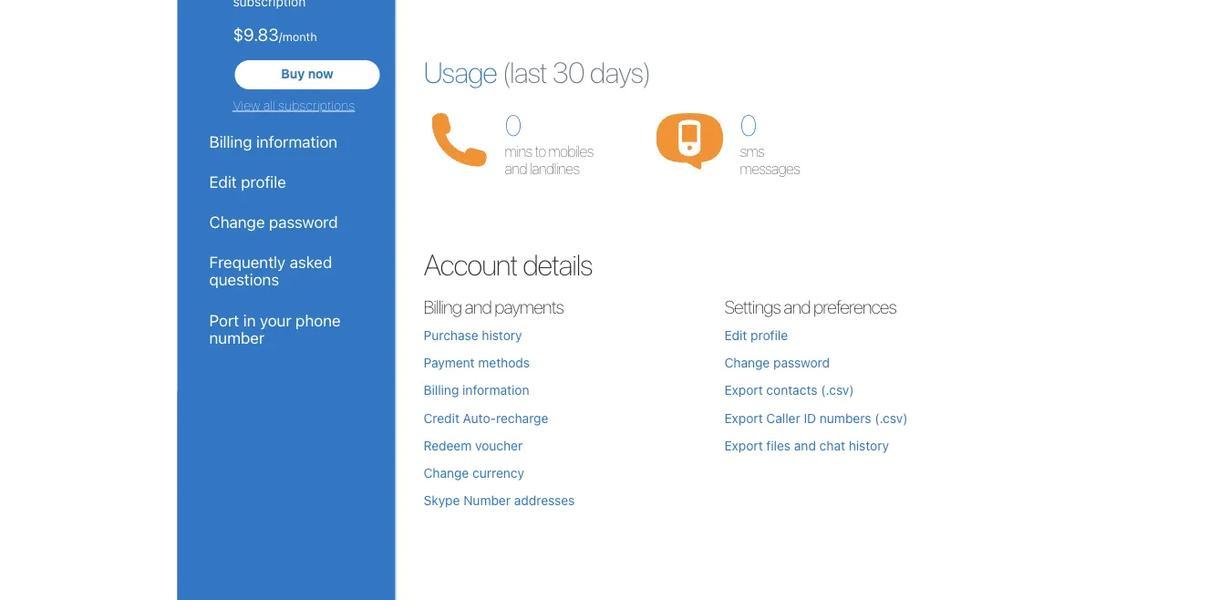Task type: vqa. For each thing, say whether or not it's contained in the screenshot.
the left password
yes



Task type: describe. For each thing, give the bounding box(es) containing it.
usage link
[[424, 55, 497, 89]]

subscriptions
[[278, 98, 355, 113]]

change for change currency link
[[424, 466, 469, 481]]

frequently
[[209, 253, 286, 271]]

$9.83 /month
[[233, 24, 317, 44]]

view all subscriptions
[[233, 98, 355, 113]]

phone
[[296, 311, 341, 329]]

days)
[[590, 55, 651, 89]]

addresses
[[514, 493, 575, 508]]

edit profile link inside settings and preferences 'element'
[[725, 328, 788, 343]]

view all subscriptions link
[[233, 97, 382, 114]]

buy now link
[[235, 60, 380, 90]]

change currency
[[424, 466, 525, 481]]

buy now
[[281, 66, 334, 81]]

credit auto-recharge
[[424, 410, 549, 425]]

buy
[[281, 66, 305, 81]]

edit for the top the edit profile 'link'
[[209, 172, 237, 191]]

password for the leftmost change password link
[[269, 212, 338, 231]]

change for change password link to the right
[[725, 355, 770, 370]]

0 horizontal spatial (.csv)
[[821, 383, 855, 398]]

caller
[[767, 410, 801, 425]]

export files and chat history link
[[725, 438, 890, 453]]

export contacts (.csv)
[[725, 383, 855, 398]]

landlines
[[530, 160, 580, 178]]

all
[[263, 98, 275, 113]]

billing and payments element
[[424, 326, 725, 510]]

details
[[523, 247, 593, 281]]

preferences
[[814, 296, 897, 317]]

usage
[[424, 55, 497, 89]]

billing information for the billing information link to the right
[[424, 383, 530, 398]]

billing information for the topmost the billing information link
[[209, 132, 338, 150]]

currency
[[473, 466, 525, 481]]

settings
[[725, 296, 781, 317]]

0 vertical spatial edit profile link
[[209, 172, 364, 191]]

1 vertical spatial (.csv)
[[875, 410, 908, 425]]

mins
[[505, 142, 532, 160]]

export for export files and chat history
[[725, 438, 763, 453]]

change currency link
[[424, 466, 525, 481]]

and up purchase history
[[465, 296, 492, 317]]

payment methods
[[424, 355, 530, 370]]

mobiles
[[549, 142, 594, 160]]

skype
[[424, 493, 460, 508]]

number
[[209, 328, 265, 347]]

main content containing usage
[[396, 0, 1053, 592]]

export files and chat history
[[725, 438, 890, 453]]

1 horizontal spatial billing information link
[[424, 383, 530, 398]]

purchase history link
[[424, 328, 522, 343]]

$9.83
[[233, 24, 279, 44]]

frequently asked questions
[[209, 253, 332, 289]]

and inside 'element'
[[795, 438, 817, 453]]

contacts
[[767, 383, 818, 398]]

auto-
[[463, 410, 496, 425]]

view
[[233, 98, 260, 113]]

0 mins to mobiles and landlines
[[505, 108, 594, 178]]

history inside billing and payments element
[[482, 328, 522, 343]]

your
[[260, 311, 292, 329]]

payment methods link
[[424, 355, 530, 370]]

export contacts (.csv) link
[[725, 383, 855, 398]]



Task type: locate. For each thing, give the bounding box(es) containing it.
export left files
[[725, 438, 763, 453]]

numbers
[[820, 410, 872, 425]]

0 vertical spatial change password link
[[209, 212, 364, 231]]

1 vertical spatial change
[[725, 355, 770, 370]]

usage (last 30 days)
[[424, 55, 651, 89]]

1 0 from the left
[[505, 108, 521, 142]]

1 vertical spatial edit
[[725, 328, 748, 343]]

and right files
[[795, 438, 817, 453]]

edit profile down view
[[209, 172, 286, 191]]

edit profile inside settings and preferences 'element'
[[725, 328, 788, 343]]

1 vertical spatial profile
[[751, 328, 788, 343]]

1 vertical spatial information
[[463, 383, 530, 398]]

2 export from the top
[[725, 410, 763, 425]]

credit auto-recharge link
[[424, 410, 549, 425]]

0 horizontal spatial billing information
[[209, 132, 338, 150]]

change password link up export contacts (.csv) link
[[725, 355, 830, 370]]

0 up "mins"
[[505, 108, 521, 142]]

0 for 0 mins to mobiles and landlines
[[505, 108, 521, 142]]

skype number addresses link
[[424, 493, 575, 508]]

1 horizontal spatial change
[[424, 466, 469, 481]]

billing information inside billing and payments element
[[424, 383, 530, 398]]

redeem voucher link
[[424, 438, 523, 453]]

billing for the billing information link to the right
[[424, 383, 459, 398]]

0 horizontal spatial edit profile
[[209, 172, 286, 191]]

0 vertical spatial (.csv)
[[821, 383, 855, 398]]

information inside billing and payments element
[[463, 383, 530, 398]]

1 vertical spatial billing
[[424, 296, 462, 317]]

export
[[725, 383, 763, 398], [725, 410, 763, 425], [725, 438, 763, 453]]

0 horizontal spatial edit profile link
[[209, 172, 364, 191]]

change up frequently
[[209, 212, 265, 231]]

export caller id numbers (.csv)
[[725, 410, 908, 425]]

0 horizontal spatial information
[[256, 132, 338, 150]]

voucher
[[475, 438, 523, 453]]

1 vertical spatial billing information link
[[424, 383, 530, 398]]

0 vertical spatial billing
[[209, 132, 252, 150]]

2 vertical spatial export
[[725, 438, 763, 453]]

(last
[[502, 55, 547, 89]]

port in your phone number
[[209, 311, 341, 347]]

export for export contacts (.csv)
[[725, 383, 763, 398]]

billing information
[[209, 132, 338, 150], [424, 383, 530, 398]]

(.csv) up numbers
[[821, 383, 855, 398]]

edit profile link down view all subscriptions
[[209, 172, 364, 191]]

profile down settings
[[751, 328, 788, 343]]

asked
[[290, 253, 332, 271]]

/month
[[279, 29, 317, 43]]

skype number addresses
[[424, 493, 575, 508]]

billing
[[209, 132, 252, 150], [424, 296, 462, 317], [424, 383, 459, 398]]

password
[[269, 212, 338, 231], [774, 355, 830, 370]]

settings and preferences
[[725, 296, 897, 317]]

edit down view
[[209, 172, 237, 191]]

billing up the credit
[[424, 383, 459, 398]]

billing for the topmost the billing information link
[[209, 132, 252, 150]]

edit profile link
[[209, 172, 364, 191], [725, 328, 788, 343]]

port in your phone number link
[[209, 311, 364, 347]]

billing down view
[[209, 132, 252, 150]]

3 export from the top
[[725, 438, 763, 453]]

1 horizontal spatial change password
[[725, 355, 830, 370]]

information down methods
[[463, 383, 530, 398]]

0 sms messages
[[740, 108, 800, 178]]

1 vertical spatial edit profile link
[[725, 328, 788, 343]]

port
[[209, 311, 239, 329]]

1 vertical spatial edit profile
[[725, 328, 788, 343]]

history
[[482, 328, 522, 343], [849, 438, 890, 453]]

1 export from the top
[[725, 383, 763, 398]]

password up asked
[[269, 212, 338, 231]]

billing information link
[[209, 132, 364, 150], [424, 383, 530, 398]]

messages
[[740, 160, 800, 178]]

billing information down all
[[209, 132, 338, 150]]

information for the billing information link to the right
[[463, 383, 530, 398]]

account details
[[424, 247, 593, 281]]

change up export contacts (.csv) link
[[725, 355, 770, 370]]

profile for the edit profile 'link' in settings and preferences 'element'
[[751, 328, 788, 343]]

change password link up asked
[[209, 212, 364, 231]]

redeem voucher
[[424, 438, 523, 453]]

0 vertical spatial billing information link
[[209, 132, 364, 150]]

0 up sms
[[740, 108, 756, 142]]

0 horizontal spatial password
[[269, 212, 338, 231]]

billing information down payment methods
[[424, 383, 530, 398]]

export left the contacts at the right bottom of the page
[[725, 383, 763, 398]]

0 for 0 sms messages
[[740, 108, 756, 142]]

change down redeem
[[424, 466, 469, 481]]

profile inside settings and preferences 'element'
[[751, 328, 788, 343]]

purchase
[[424, 328, 479, 343]]

edit inside settings and preferences 'element'
[[725, 328, 748, 343]]

sms
[[740, 142, 765, 160]]

and
[[505, 160, 527, 178], [465, 296, 492, 317], [784, 296, 811, 317], [795, 438, 817, 453]]

0 horizontal spatial 0
[[505, 108, 521, 142]]

change
[[209, 212, 265, 231], [725, 355, 770, 370], [424, 466, 469, 481]]

questions
[[209, 270, 279, 289]]

0 horizontal spatial change password link
[[209, 212, 364, 231]]

change password link
[[209, 212, 364, 231], [725, 355, 830, 370]]

credit
[[424, 410, 460, 425]]

in
[[243, 311, 256, 329]]

edit down settings
[[725, 328, 748, 343]]

history up methods
[[482, 328, 522, 343]]

password up the contacts at the right bottom of the page
[[774, 355, 830, 370]]

edit profile
[[209, 172, 286, 191], [725, 328, 788, 343]]

export for export caller id numbers (.csv)
[[725, 410, 763, 425]]

1 vertical spatial history
[[849, 438, 890, 453]]

0 vertical spatial information
[[256, 132, 338, 150]]

1 horizontal spatial password
[[774, 355, 830, 370]]

1 horizontal spatial edit profile link
[[725, 328, 788, 343]]

now
[[308, 66, 334, 81]]

1 horizontal spatial (.csv)
[[875, 410, 908, 425]]

1 vertical spatial change password
[[725, 355, 830, 370]]

1 vertical spatial password
[[774, 355, 830, 370]]

and down "mins"
[[505, 160, 527, 178]]

change inside billing and payments element
[[424, 466, 469, 481]]

information down view all subscriptions
[[256, 132, 338, 150]]

0 vertical spatial edit profile
[[209, 172, 286, 191]]

password for change password link to the right
[[774, 355, 830, 370]]

2 horizontal spatial change
[[725, 355, 770, 370]]

history down numbers
[[849, 438, 890, 453]]

1 vertical spatial change password link
[[725, 355, 830, 370]]

password inside settings and preferences 'element'
[[774, 355, 830, 370]]

0 horizontal spatial change
[[209, 212, 265, 231]]

change for the leftmost change password link
[[209, 212, 265, 231]]

billing and payments
[[424, 296, 564, 317]]

0
[[505, 108, 521, 142], [740, 108, 756, 142]]

0 vertical spatial edit
[[209, 172, 237, 191]]

1 horizontal spatial information
[[463, 383, 530, 398]]

2 vertical spatial change
[[424, 466, 469, 481]]

profile for the top the edit profile 'link'
[[241, 172, 286, 191]]

2 vertical spatial billing
[[424, 383, 459, 398]]

1 horizontal spatial edit
[[725, 328, 748, 343]]

1 horizontal spatial history
[[849, 438, 890, 453]]

billing inside billing and payments element
[[424, 383, 459, 398]]

profile down all
[[241, 172, 286, 191]]

0 vertical spatial billing information
[[209, 132, 338, 150]]

methods
[[478, 355, 530, 370]]

redeem
[[424, 438, 472, 453]]

edit profile link down settings
[[725, 328, 788, 343]]

0 horizontal spatial history
[[482, 328, 522, 343]]

30
[[553, 55, 585, 89]]

change password up export contacts (.csv) link
[[725, 355, 830, 370]]

0 vertical spatial history
[[482, 328, 522, 343]]

id
[[804, 410, 817, 425]]

(.csv)
[[821, 383, 855, 398], [875, 410, 908, 425]]

0 vertical spatial profile
[[241, 172, 286, 191]]

1 vertical spatial billing information
[[424, 383, 530, 398]]

edit for the edit profile 'link' in settings and preferences 'element'
[[725, 328, 748, 343]]

chat
[[820, 438, 846, 453]]

0 vertical spatial change password
[[209, 212, 338, 231]]

to
[[535, 142, 546, 160]]

recharge
[[496, 410, 549, 425]]

information
[[256, 132, 338, 150], [463, 383, 530, 398]]

2 0 from the left
[[740, 108, 756, 142]]

payment
[[424, 355, 475, 370]]

0 inside 0 sms messages
[[740, 108, 756, 142]]

main content
[[396, 0, 1053, 592]]

edit
[[209, 172, 237, 191], [725, 328, 748, 343]]

0 horizontal spatial change password
[[209, 212, 338, 231]]

1 horizontal spatial change password link
[[725, 355, 830, 370]]

edit profile down settings
[[725, 328, 788, 343]]

export caller id numbers (.csv) link
[[725, 410, 908, 425]]

1 vertical spatial export
[[725, 410, 763, 425]]

export left 'caller'
[[725, 410, 763, 425]]

change password inside settings and preferences 'element'
[[725, 355, 830, 370]]

0 vertical spatial change
[[209, 212, 265, 231]]

number
[[464, 493, 511, 508]]

billing information link down payment methods
[[424, 383, 530, 398]]

change inside settings and preferences 'element'
[[725, 355, 770, 370]]

0 vertical spatial export
[[725, 383, 763, 398]]

1 horizontal spatial 0
[[740, 108, 756, 142]]

history inside settings and preferences 'element'
[[849, 438, 890, 453]]

frequently asked questions link
[[209, 253, 364, 289]]

profile
[[241, 172, 286, 191], [751, 328, 788, 343]]

1 horizontal spatial profile
[[751, 328, 788, 343]]

files
[[767, 438, 791, 453]]

purchase history
[[424, 328, 522, 343]]

0 vertical spatial password
[[269, 212, 338, 231]]

(.csv) right numbers
[[875, 410, 908, 425]]

0 horizontal spatial billing information link
[[209, 132, 364, 150]]

0 horizontal spatial edit
[[209, 172, 237, 191]]

settings and preferences element
[[725, 326, 1026, 455]]

1 horizontal spatial billing information
[[424, 383, 530, 398]]

0 inside "0 mins to mobiles and landlines"
[[505, 108, 521, 142]]

change password
[[209, 212, 338, 231], [725, 355, 830, 370]]

billing up purchase
[[424, 296, 462, 317]]

billing information link down view all subscriptions
[[209, 132, 364, 150]]

information for the topmost the billing information link
[[256, 132, 338, 150]]

and inside "0 mins to mobiles and landlines"
[[505, 160, 527, 178]]

change password up frequently
[[209, 212, 338, 231]]

0 horizontal spatial profile
[[241, 172, 286, 191]]

1 horizontal spatial edit profile
[[725, 328, 788, 343]]

account
[[424, 247, 518, 281]]

and right settings
[[784, 296, 811, 317]]

payments
[[495, 296, 564, 317]]



